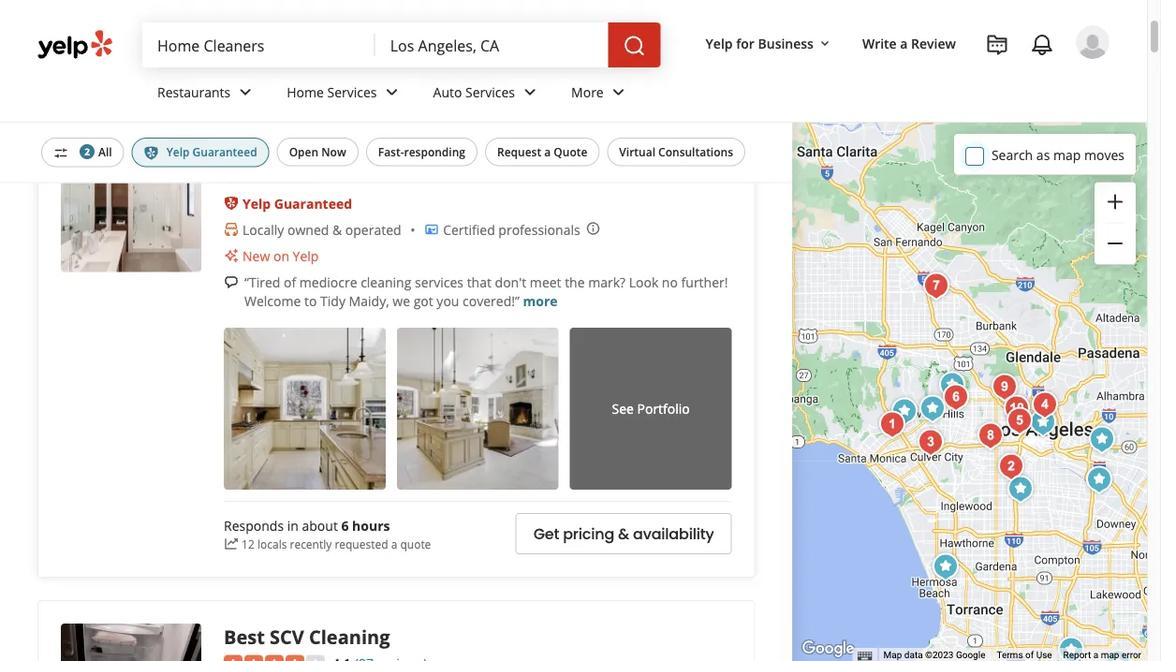 Task type: describe. For each thing, give the bounding box(es) containing it.
virtual consultations button
[[607, 138, 745, 166]]

12 locals recently requested a quote
[[242, 537, 431, 552]]

search as map moves
[[992, 146, 1125, 164]]

cleaning inside 'tidy maidy home cleaning'
[[264, 167, 312, 182]]

0 vertical spatial yelp guaranteed button
[[132, 138, 269, 167]]

mark?
[[588, 273, 626, 291]]

look
[[629, 273, 659, 291]]

Find text field
[[157, 35, 360, 55]]

a for write
[[900, 34, 908, 52]]

'get
[[664, 0, 692, 13]]

0 horizontal spatial tidy maidy image
[[61, 132, 201, 272]]

yelp right on
[[293, 247, 319, 265]]

yelp inside user actions element
[[706, 34, 733, 52]]

google
[[956, 650, 986, 661]]

certified professionals
[[443, 221, 580, 239]]

further!
[[681, 273, 728, 291]]

report
[[1063, 650, 1091, 661]]

portfolio
[[637, 400, 690, 418]]

virtual
[[619, 144, 656, 160]]

hours
[[352, 517, 390, 535]]

israel's professional cleaners image
[[1083, 421, 1121, 458]]

& for get pricing & availability
[[618, 524, 629, 545]]

2 all
[[84, 144, 112, 160]]

meet
[[530, 273, 561, 291]]

more link
[[523, 292, 558, 310]]

tidy maidy image inside the map region
[[914, 390, 951, 427]]

& inside these businesses are eligible for coverage up to $2,500 when you hire through 'get pricing & availability'. terms apply.
[[164, 16, 175, 36]]

natalie's cleaning image
[[918, 267, 955, 305]]

zoom in image
[[1104, 191, 1127, 213]]

maid for la home and office cleaning service image
[[886, 393, 923, 430]]

see portfolio
[[612, 400, 690, 418]]

google image
[[797, 637, 859, 661]]

new on yelp
[[243, 247, 319, 265]]

covered!"
[[463, 292, 520, 310]]

auto services link
[[418, 67, 556, 122]]

hercules cleaning services image
[[972, 417, 1009, 455]]

more link
[[556, 67, 645, 122]]

for inside these businesses are eligible for coverage up to $2,500 when you hire through 'get pricing & availability'. terms apply.
[[318, 0, 339, 13]]

responds in about 6 hours
[[224, 517, 390, 535]]

of for use
[[1025, 650, 1034, 661]]

24 chevron down v2 image for home services
[[381, 81, 403, 103]]

24 chevron down v2 image for auto services
[[519, 81, 541, 103]]

mediocre
[[299, 273, 357, 291]]

services
[[415, 273, 464, 291]]

king david housekeeping image
[[992, 448, 1030, 486]]

when
[[500, 0, 539, 13]]

owned
[[287, 221, 329, 239]]

these
[[112, 0, 154, 13]]

"tired
[[244, 273, 280, 291]]

1 vertical spatial cleaning
[[309, 624, 390, 650]]

all
[[98, 144, 112, 160]]

best
[[224, 624, 265, 650]]

16 yelp guaranteed v2 image
[[144, 146, 159, 161]]

quote
[[554, 144, 587, 160]]

requested
[[335, 537, 388, 552]]

0 horizontal spatial more
[[402, 16, 441, 36]]

that
[[467, 273, 492, 291]]

you inside these businesses are eligible for coverage up to $2,500 when you hire through 'get pricing & availability'. terms apply.
[[543, 0, 569, 13]]

responds
[[224, 517, 284, 535]]

of for mediocre
[[284, 273, 296, 291]]

16 new v2 image
[[224, 249, 239, 264]]

search
[[992, 146, 1033, 164]]

& for locally owned & operated
[[332, 221, 342, 239]]

pricing inside button
[[563, 524, 614, 545]]

2
[[84, 145, 90, 158]]

open now
[[289, 144, 346, 160]]

zoom out image
[[1104, 232, 1127, 255]]

home services
[[287, 83, 377, 101]]

fast-
[[378, 144, 404, 160]]

a for report
[[1094, 650, 1099, 661]]

ester's cleaners image
[[1002, 471, 1039, 508]]

maidserve image
[[874, 406, 911, 443]]

availability
[[633, 524, 714, 545]]

businesses
[[158, 0, 234, 13]]

restaurants link
[[142, 67, 272, 122]]

yelp for business
[[706, 34, 814, 52]]

certified
[[443, 221, 495, 239]]

map for error
[[1101, 650, 1120, 661]]

we leave clean image
[[1052, 632, 1090, 661]]

coverage
[[343, 0, 406, 13]]

16 locally owned v2 image
[[224, 223, 239, 238]]

best scv cleaning
[[224, 624, 390, 650]]

a for request
[[544, 144, 551, 160]]

12
[[242, 537, 255, 552]]

"tired of mediocre cleaning services that don't meet the mark? look no further! welcome to tidy maidy, we got you covered!"
[[244, 273, 728, 310]]

learn
[[357, 16, 398, 36]]

cleaning
[[361, 273, 411, 291]]

tidy maidy home cleaning
[[224, 132, 325, 182]]

virtual consultations
[[619, 144, 733, 160]]

none field near
[[390, 35, 593, 55]]

amy's angels cleaning image
[[912, 424, 949, 461]]

16 speech v2 image
[[224, 276, 239, 291]]

you inside "tired of mediocre cleaning services that don't meet the mark? look no further! welcome to tidy maidy, we got you covered!"
[[437, 292, 459, 310]]

home services link
[[272, 67, 418, 122]]

maidy
[[268, 132, 325, 158]]

24 chevron down v2 image for more
[[607, 81, 630, 103]]

tidy inside 'tidy maidy home cleaning'
[[224, 132, 263, 158]]

write a review
[[862, 34, 956, 52]]

welcome
[[244, 292, 301, 310]]

report a map error
[[1063, 650, 1142, 661]]

locally
[[243, 221, 284, 239]]

Near text field
[[390, 35, 593, 55]]

auto services
[[433, 83, 515, 101]]

greg r. image
[[1076, 25, 1110, 59]]

locals
[[257, 537, 287, 552]]

yelp for business button
[[698, 26, 840, 60]]

1 horizontal spatial more
[[523, 292, 558, 310]]

for inside button
[[736, 34, 755, 52]]

review
[[911, 34, 956, 52]]

16 info v2 image
[[180, 67, 195, 82]]

1 horizontal spatial terms
[[997, 650, 1023, 661]]

map region
[[642, 0, 1161, 661]]

consultations
[[658, 144, 733, 160]]

pricing inside these businesses are eligible for coverage up to $2,500 when you hire through 'get pricing & availability'. terms apply.
[[112, 16, 160, 36]]

hire
[[572, 0, 600, 13]]

as
[[1037, 146, 1050, 164]]

fresh nest image
[[986, 368, 1023, 406]]

to inside "tired of mediocre cleaning services that don't meet the mark? look no further! welcome to tidy maidy, we got you covered!"
[[304, 292, 317, 310]]

16 trending v2 image
[[224, 537, 239, 552]]

about
[[302, 517, 338, 535]]

search image
[[623, 35, 646, 57]]

learn more
[[357, 16, 441, 36]]

auto
[[433, 83, 462, 101]]



Task type: vqa. For each thing, say whether or not it's contained in the screenshot.
"Big Daddy's Pizza" ICON
no



Task type: locate. For each thing, give the bounding box(es) containing it.
cleaning right scv
[[309, 624, 390, 650]]

cleaning
[[264, 167, 312, 182], [309, 624, 390, 650]]

24 chevron down v2 image inside auto services link
[[519, 81, 541, 103]]

map
[[1053, 146, 1081, 164], [1101, 650, 1120, 661]]

1 vertical spatial yelp guaranteed button
[[243, 195, 352, 212]]

& left availability
[[618, 524, 629, 545]]

0 vertical spatial you
[[543, 0, 569, 13]]

you down the services
[[437, 292, 459, 310]]

1 horizontal spatial none field
[[390, 35, 593, 55]]

yelp guaranteed
[[166, 144, 257, 160], [243, 195, 352, 212]]

home cleaning link
[[224, 165, 316, 184]]

guaranteed up home cleaning link
[[193, 144, 257, 160]]

1 vertical spatial terms
[[997, 650, 1023, 661]]

0 vertical spatial terms
[[263, 16, 307, 36]]

a right write
[[900, 34, 908, 52]]

a left quote
[[544, 144, 551, 160]]

1 horizontal spatial to
[[432, 0, 446, 13]]

beeneat cleaning solutions image
[[1080, 461, 1118, 499]]

0 horizontal spatial for
[[318, 0, 339, 13]]

of left use
[[1025, 650, 1034, 661]]

tidy maidy image
[[61, 132, 201, 272], [914, 390, 951, 427]]

responding
[[404, 144, 465, 160]]

24 chevron down v2 image inside home services link
[[381, 81, 403, 103]]

$2,500
[[450, 0, 497, 13]]

©2023
[[925, 650, 954, 661]]

write
[[862, 34, 897, 52]]

for up apply.
[[318, 0, 339, 13]]

1 vertical spatial map
[[1101, 650, 1120, 661]]

1 horizontal spatial home
[[287, 83, 324, 101]]

on
[[273, 247, 289, 265]]

yelp guaranteed button down restaurants link on the left of page
[[132, 138, 269, 167]]

1 vertical spatial yelp guaranteed
[[243, 195, 352, 212]]

neato cleaning image
[[937, 379, 975, 416]]

map for moves
[[1053, 146, 1081, 164]]

1 24 chevron down v2 image from the left
[[234, 81, 257, 103]]

1 horizontal spatial services
[[465, 83, 515, 101]]

tidy maidy link
[[224, 132, 325, 158]]

eligible
[[265, 0, 314, 13]]

0 horizontal spatial services
[[327, 83, 377, 101]]

locally owned & operated
[[243, 221, 401, 239]]

1 vertical spatial tidy maidy image
[[914, 390, 951, 427]]

to inside these businesses are eligible for coverage up to $2,500 when you hire through 'get pricing & availability'. terms apply.
[[432, 0, 446, 13]]

terms left use
[[997, 650, 1023, 661]]

to right up
[[432, 0, 446, 13]]

more
[[402, 16, 441, 36], [523, 292, 558, 310]]

0 vertical spatial more
[[402, 16, 441, 36]]

0 horizontal spatial pricing
[[112, 16, 160, 36]]

now
[[321, 144, 346, 160]]

& right owned
[[332, 221, 342, 239]]

none field find
[[157, 35, 360, 55]]

24 chevron down v2 image right auto services
[[519, 81, 541, 103]]

1 horizontal spatial 24 chevron down v2 image
[[519, 81, 541, 103]]

1 horizontal spatial pricing
[[563, 524, 614, 545]]

1 vertical spatial guaranteed
[[274, 195, 352, 212]]

0 vertical spatial &
[[164, 16, 175, 36]]

1 horizontal spatial for
[[736, 34, 755, 52]]

16 filter v2 image
[[53, 146, 68, 161]]

map left error
[[1101, 650, 1120, 661]]

0 vertical spatial pricing
[[112, 16, 160, 36]]

4.1 star rating image
[[224, 655, 325, 661]]

more down meet
[[523, 292, 558, 310]]

&
[[164, 16, 175, 36], [332, 221, 342, 239], [618, 524, 629, 545]]

guaranteed inside button
[[193, 144, 257, 160]]

pricing
[[112, 16, 160, 36], [563, 524, 614, 545]]

these businesses are eligible for coverage up to $2,500 when you hire through 'get pricing & availability'. terms apply.
[[112, 0, 692, 36]]

services up now
[[327, 83, 377, 101]]

maid in the usa image
[[933, 367, 971, 404]]

yelp inside filters group
[[166, 144, 190, 160]]

yelp guaranteed inside button
[[166, 144, 257, 160]]

24 chevron down v2 image right more
[[607, 81, 630, 103]]

fast-responding
[[378, 144, 465, 160]]

map data ©2023 google
[[884, 650, 986, 661]]

0 horizontal spatial to
[[304, 292, 317, 310]]

request a quote
[[497, 144, 587, 160]]

of up the welcome
[[284, 273, 296, 291]]

services
[[327, 83, 377, 101], [465, 83, 515, 101]]

jaycee cleaning image
[[1099, 645, 1137, 661]]

see
[[612, 400, 634, 418]]

0 vertical spatial for
[[318, 0, 339, 13]]

16 certified professionals v2 image
[[424, 223, 439, 238]]

1 none field from the left
[[157, 35, 360, 55]]

get pricing & availability button
[[516, 513, 732, 555]]

scv
[[270, 624, 304, 650]]

aya cleaning solutions image
[[1026, 386, 1064, 424]]

None field
[[157, 35, 360, 55], [390, 35, 593, 55]]

filters group
[[37, 138, 749, 167]]

1 horizontal spatial tidy
[[320, 292, 346, 310]]

fast-responding button
[[366, 138, 478, 166]]

1 horizontal spatial you
[[543, 0, 569, 13]]

1 vertical spatial home
[[228, 167, 261, 182]]

you left hire
[[543, 0, 569, 13]]

up
[[410, 0, 428, 13]]

2 services from the left
[[465, 83, 515, 101]]

map right as
[[1053, 146, 1081, 164]]

1 horizontal spatial map
[[1101, 650, 1120, 661]]

keyboard shortcuts image
[[857, 651, 872, 661]]

apply.
[[311, 16, 353, 36]]

2 none field from the left
[[390, 35, 593, 55]]

oma's cleaners image
[[998, 390, 1036, 427]]

0 vertical spatial yelp guaranteed
[[166, 144, 257, 160]]

a left the quote
[[391, 537, 397, 552]]

yelp guaranteed down restaurants link on the left of page
[[166, 144, 257, 160]]

pricing down these
[[112, 16, 160, 36]]

1 horizontal spatial of
[[1025, 650, 1034, 661]]

0 horizontal spatial of
[[284, 273, 296, 291]]

a
[[900, 34, 908, 52], [544, 144, 551, 160], [391, 537, 397, 552], [1094, 650, 1099, 661]]

home inside 'tidy maidy home cleaning'
[[228, 167, 261, 182]]

yelp right 16 yelp guaranteed v2 icon
[[166, 144, 190, 160]]

home down tidy maidy link on the left
[[228, 167, 261, 182]]

tidy inside "tired of mediocre cleaning services that don't meet the mark? look no further! welcome to tidy maidy, we got you covered!"
[[320, 292, 346, 310]]

0 horizontal spatial &
[[164, 16, 175, 36]]

1 vertical spatial pricing
[[563, 524, 614, 545]]

tidy down the mediocre
[[320, 292, 346, 310]]

notifications image
[[1031, 34, 1054, 56]]

24 chevron down v2 image inside more link
[[607, 81, 630, 103]]

0 horizontal spatial terms
[[263, 16, 307, 36]]

got
[[414, 292, 433, 310]]

1 vertical spatial to
[[304, 292, 317, 310]]

0 horizontal spatial you
[[437, 292, 459, 310]]

are
[[238, 0, 261, 13]]

0 vertical spatial home
[[287, 83, 324, 101]]

home up maidy
[[287, 83, 324, 101]]

2 24 chevron down v2 image from the left
[[607, 81, 630, 103]]

yelp
[[706, 34, 733, 52], [166, 144, 190, 160], [243, 195, 271, 212], [293, 247, 319, 265]]

guaranteed up owned
[[274, 195, 352, 212]]

24 chevron down v2 image left auto on the top left of the page
[[381, 81, 403, 103]]

sponsored results
[[37, 64, 177, 85]]

moves
[[1084, 146, 1125, 164]]

through
[[604, 0, 660, 13]]

report a map error link
[[1063, 650, 1142, 661]]

1 vertical spatial tidy
[[320, 292, 346, 310]]

info icon image
[[586, 221, 601, 236], [586, 221, 601, 236]]

tidy
[[224, 132, 263, 158], [320, 292, 346, 310]]

none field down are
[[157, 35, 360, 55]]

home inside home services link
[[287, 83, 324, 101]]

yelp left business
[[706, 34, 733, 52]]

a inside button
[[544, 144, 551, 160]]

yelp guaranteed button up owned
[[243, 195, 352, 212]]

don't
[[495, 273, 526, 291]]

24 chevron down v2 image for restaurants
[[234, 81, 257, 103]]

none field down $2,500
[[390, 35, 593, 55]]

recently
[[290, 537, 332, 552]]

business
[[758, 34, 814, 52]]

pricing right get
[[563, 524, 614, 545]]

None search field
[[142, 22, 664, 67]]

of inside "tired of mediocre cleaning services that don't meet the mark? look no further! welcome to tidy maidy, we got you covered!"
[[284, 273, 296, 291]]

1 vertical spatial &
[[332, 221, 342, 239]]

24 chevron down v2 image down find text box
[[234, 81, 257, 103]]

services right auto on the top left of the page
[[465, 83, 515, 101]]

0 vertical spatial to
[[432, 0, 446, 13]]

terms
[[263, 16, 307, 36], [997, 650, 1023, 661]]

yelp up locally
[[243, 195, 271, 212]]

iconyelpguaranteedbadgesmall image
[[224, 196, 239, 211], [224, 196, 239, 211]]

no
[[662, 273, 678, 291]]

yelp guaranteed up owned
[[243, 195, 352, 212]]

0 horizontal spatial 24 chevron down v2 image
[[234, 81, 257, 103]]

terms inside these businesses are eligible for coverage up to $2,500 when you hire through 'get pricing & availability'. terms apply.
[[263, 16, 307, 36]]

services for auto services
[[465, 83, 515, 101]]

group
[[1095, 182, 1136, 265]]

for left business
[[736, 34, 755, 52]]

0 vertical spatial cleaning
[[264, 167, 312, 182]]

0 horizontal spatial tidy
[[224, 132, 263, 158]]

to down the mediocre
[[304, 292, 317, 310]]

terms down eligible
[[263, 16, 307, 36]]

use
[[1036, 650, 1052, 661]]

citrus fresh housekeeping image
[[927, 548, 964, 586]]

1 services from the left
[[327, 83, 377, 101]]

professionals
[[499, 221, 580, 239]]

get pricing & availability
[[533, 524, 714, 545]]

to
[[432, 0, 446, 13], [304, 292, 317, 310]]

& inside button
[[618, 524, 629, 545]]

a right report
[[1094, 650, 1099, 661]]

1 24 chevron down v2 image from the left
[[381, 81, 403, 103]]

0 horizontal spatial map
[[1053, 146, 1081, 164]]

2 vertical spatial &
[[618, 524, 629, 545]]

2 horizontal spatial &
[[618, 524, 629, 545]]

1 horizontal spatial &
[[332, 221, 342, 239]]

1 horizontal spatial 24 chevron down v2 image
[[607, 81, 630, 103]]

sponsored
[[37, 64, 119, 85]]

1 vertical spatial you
[[437, 292, 459, 310]]

cleaning down open
[[264, 167, 312, 182]]

error
[[1122, 650, 1142, 661]]

1 horizontal spatial tidy maidy image
[[914, 390, 951, 427]]

restaurants
[[157, 83, 231, 101]]

projects image
[[986, 34, 1009, 56]]

business categories element
[[142, 67, 1110, 122]]

0 horizontal spatial home
[[228, 167, 261, 182]]

services for home services
[[327, 83, 377, 101]]

see portfolio link
[[570, 328, 732, 490]]

request a quote button
[[485, 138, 600, 166]]

request
[[497, 144, 541, 160]]

2 24 chevron down v2 image from the left
[[519, 81, 541, 103]]

open now button
[[277, 138, 358, 166]]

1 vertical spatial for
[[736, 34, 755, 52]]

1 vertical spatial of
[[1025, 650, 1034, 661]]

get
[[533, 524, 559, 545]]

0 vertical spatial tidy
[[224, 132, 263, 158]]

& down businesses
[[164, 16, 175, 36]]

0 vertical spatial of
[[284, 273, 296, 291]]

more down up
[[402, 16, 441, 36]]

24 chevron down v2 image
[[234, 81, 257, 103], [519, 81, 541, 103]]

quote
[[400, 537, 431, 552]]

anita's cleaning image
[[1001, 402, 1038, 440]]

1 vertical spatial more
[[523, 292, 558, 310]]

0 horizontal spatial 24 chevron down v2 image
[[381, 81, 403, 103]]

yelp guaranteed button
[[132, 138, 269, 167], [243, 195, 352, 212]]

0 horizontal spatial guaranteed
[[193, 144, 257, 160]]

write a review link
[[855, 26, 964, 60]]

terms of use link
[[997, 650, 1052, 661]]

0 vertical spatial guaranteed
[[193, 144, 257, 160]]

operated
[[345, 221, 401, 239]]

terms of use
[[997, 650, 1052, 661]]

in
[[287, 517, 299, 535]]

home cleaning button
[[224, 165, 316, 184]]

results
[[122, 64, 177, 85]]

0 vertical spatial tidy maidy image
[[61, 132, 201, 272]]

24 chevron down v2 image inside restaurants link
[[234, 81, 257, 103]]

best scv cleaning link
[[224, 624, 390, 650]]

zara cleaning services image
[[1024, 404, 1062, 442]]

0 vertical spatial map
[[1053, 146, 1081, 164]]

user actions element
[[691, 23, 1136, 139]]

tidy up home cleaning link
[[224, 132, 263, 158]]

of
[[284, 273, 296, 291], [1025, 650, 1034, 661]]

you
[[543, 0, 569, 13], [437, 292, 459, 310]]

0 horizontal spatial none field
[[157, 35, 360, 55]]

6
[[341, 517, 349, 535]]

map
[[884, 650, 902, 661]]

16 chevron down v2 image
[[817, 36, 832, 51]]

24 chevron down v2 image
[[381, 81, 403, 103], [607, 81, 630, 103]]

1 horizontal spatial guaranteed
[[274, 195, 352, 212]]

open
[[289, 144, 318, 160]]



